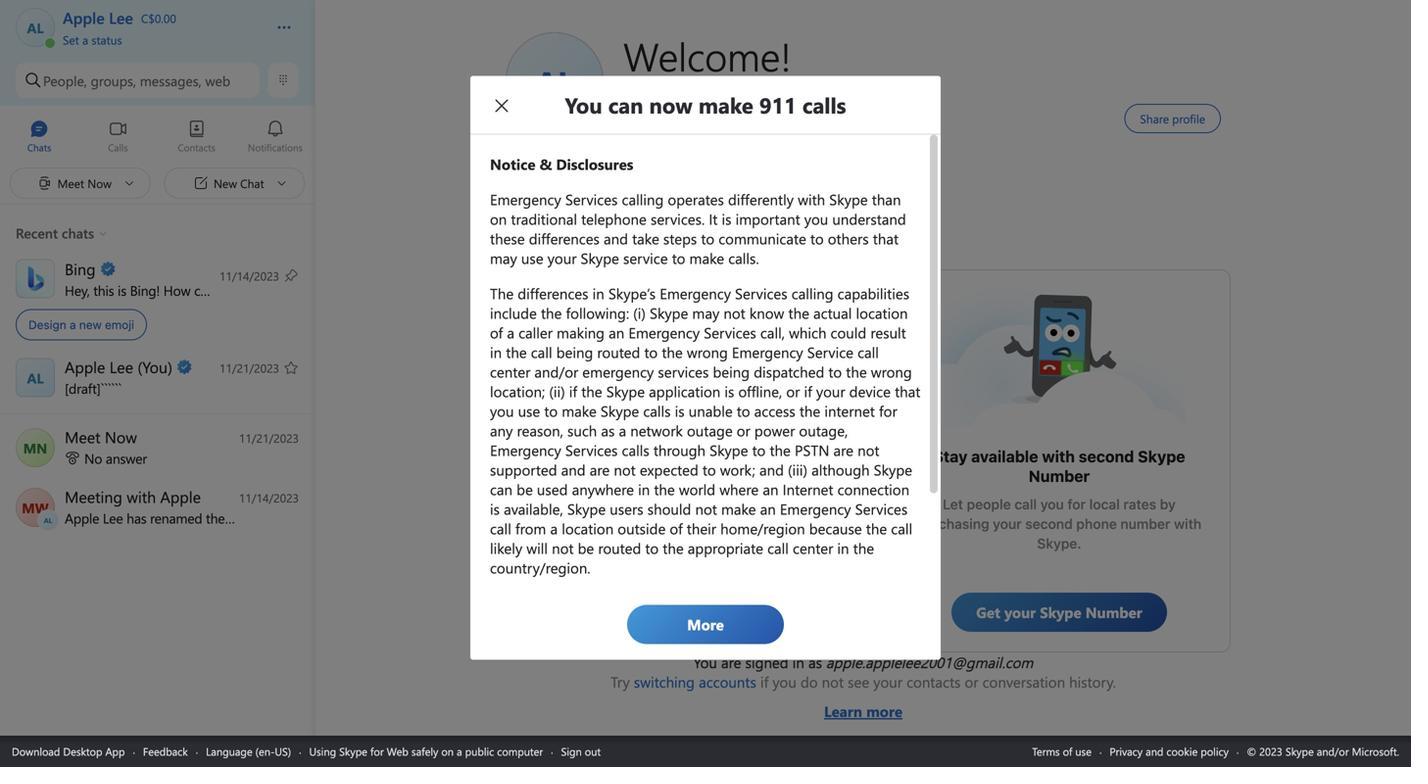 Task type: locate. For each thing, give the bounding box(es) containing it.
0 vertical spatial or
[[748, 506, 761, 522]]

anyone up 'even'
[[745, 457, 800, 476]]

with up number
[[1042, 447, 1075, 466]]

0 vertical spatial second
[[1079, 447, 1134, 466]]

0 vertical spatial a
[[82, 32, 88, 48]]

by
[[1160, 496, 1176, 513]]

or right "ups"
[[748, 506, 761, 522]]

1 horizontal spatial on
[[600, 506, 616, 522]]

a right set
[[82, 32, 88, 48]]

skype up by
[[1138, 447, 1185, 466]]

your right see
[[874, 672, 903, 692]]

and
[[1146, 744, 1164, 759]]

sign out link
[[561, 744, 601, 759]]

or inside the try switching accounts if you do not see your contacts or conversation history. learn more
[[965, 672, 979, 692]]

downloads
[[765, 506, 835, 522]]

with down by
[[1174, 516, 1202, 532]]

2 vertical spatial a
[[457, 744, 462, 759]]

ups
[[720, 506, 744, 522]]

1 horizontal spatial you
[[773, 672, 797, 692]]

for inside let people call you for local rates by purchasing your second phone number with skype.
[[1068, 496, 1086, 513]]

with inside share the invite with anyone even if they aren't on skype. no sign ups or downloads required.
[[671, 487, 698, 503]]

skype. down phone
[[1037, 536, 1082, 552]]

set
[[63, 32, 79, 48]]

second
[[1079, 447, 1134, 466], [1025, 516, 1073, 532]]

or right contacts
[[965, 672, 979, 692]]

a left new
[[70, 318, 76, 332]]

tab list
[[0, 111, 315, 165]]

1 vertical spatial on
[[441, 744, 454, 759]]

skype right using at the bottom left of page
[[339, 744, 367, 759]]

if right accounts
[[760, 672, 769, 692]]

2 vertical spatial you
[[773, 672, 797, 692]]

how
[[163, 281, 191, 299]]

in
[[793, 653, 804, 672]]

web
[[205, 71, 230, 89]]

1 vertical spatial or
[[965, 672, 979, 692]]

0 horizontal spatial a
[[70, 318, 76, 332]]

you
[[254, 281, 276, 299], [1041, 496, 1064, 513], [773, 672, 797, 692]]

are
[[721, 653, 741, 672]]

0 vertical spatial for
[[1068, 496, 1086, 513]]

for left 'local'
[[1068, 496, 1086, 513]]

sign
[[561, 744, 582, 759]]

design
[[28, 318, 66, 332]]

invite
[[632, 487, 667, 503]]

a inside button
[[82, 32, 88, 48]]

0 horizontal spatial your
[[874, 672, 903, 692]]

0 horizontal spatial second
[[1025, 516, 1073, 532]]

if
[[787, 487, 795, 503], [760, 672, 769, 692]]

language
[[206, 744, 253, 759]]

a left the public
[[457, 744, 462, 759]]

purchasing
[[917, 516, 989, 532]]

easy meetings with anyone
[[594, 457, 800, 476]]

1 vertical spatial if
[[760, 672, 769, 692]]

you inside the try switching accounts if you do not see your contacts or conversation history. learn more
[[773, 672, 797, 692]]

with up the sign
[[671, 487, 698, 503]]

0 vertical spatial no
[[84, 449, 102, 467]]

they
[[799, 487, 827, 503]]

second down the call
[[1025, 516, 1073, 532]]

download desktop app link
[[12, 744, 125, 759]]

you right "help"
[[254, 281, 276, 299]]

2 horizontal spatial a
[[457, 744, 462, 759]]

status
[[92, 32, 122, 48]]

on down the
[[600, 506, 616, 522]]

second up 'local'
[[1079, 447, 1134, 466]]

0 horizontal spatial you
[[254, 281, 276, 299]]

with inside let people call you for local rates by purchasing your second phone number with skype.
[[1174, 516, 1202, 532]]

answer
[[106, 449, 147, 467]]

0 vertical spatial if
[[787, 487, 795, 503]]

hey,
[[65, 281, 90, 299]]

a
[[82, 32, 88, 48], [70, 318, 76, 332], [457, 744, 462, 759]]

signed
[[745, 653, 789, 672]]

new
[[79, 318, 102, 332]]

feedback
[[143, 744, 188, 759]]

skype
[[1138, 447, 1185, 466], [339, 744, 367, 759]]

privacy and cookie policy
[[1110, 744, 1229, 759]]

on inside share the invite with anyone even if they aren't on skype. no sign ups or downloads required.
[[600, 506, 616, 522]]

your down the call
[[993, 516, 1022, 532]]

number
[[1121, 516, 1171, 532]]

language (en-us)
[[206, 744, 291, 759]]

bing
[[130, 281, 156, 299]]

0 horizontal spatial if
[[760, 672, 769, 692]]

emoji
[[105, 318, 134, 332]]

1 vertical spatial a
[[70, 318, 76, 332]]

1 vertical spatial you
[[1041, 496, 1064, 513]]

on
[[600, 506, 616, 522], [441, 744, 454, 759]]

skype.
[[620, 506, 664, 522], [1037, 536, 1082, 552]]

no answer button
[[0, 420, 315, 478]]

learn
[[824, 702, 862, 721]]

you inside let people call you for local rates by purchasing your second phone number with skype.
[[1041, 496, 1064, 513]]

0 horizontal spatial or
[[748, 506, 761, 522]]

[draft]
[[65, 379, 101, 397]]

1 horizontal spatial no
[[668, 506, 686, 522]]

people, groups, messages, web button
[[16, 63, 260, 98]]

anyone
[[745, 457, 800, 476], [702, 487, 749, 503]]

cookie
[[1167, 744, 1198, 759]]

design a new emoji
[[28, 318, 134, 332]]

people,
[[43, 71, 87, 89]]

using skype for web safely on a public computer
[[309, 744, 543, 759]]

1 horizontal spatial skype.
[[1037, 536, 1082, 552]]

i
[[218, 281, 222, 299]]

no
[[84, 449, 102, 467], [668, 506, 686, 522]]

anyone inside share the invite with anyone even if they aren't on skype. no sign ups or downloads required.
[[702, 487, 749, 503]]

1 vertical spatial for
[[370, 744, 384, 759]]

you right the call
[[1041, 496, 1064, 513]]

try
[[611, 672, 630, 692]]

0 vertical spatial skype
[[1138, 447, 1185, 466]]

1 horizontal spatial for
[[1068, 496, 1086, 513]]

anyone up "ups"
[[702, 487, 749, 503]]

0 horizontal spatial no
[[84, 449, 102, 467]]

with
[[1042, 447, 1075, 466], [708, 457, 741, 476], [671, 487, 698, 503], [1174, 516, 1202, 532]]

you left do
[[773, 672, 797, 692]]

skype. down invite
[[620, 506, 664, 522]]

sign out
[[561, 744, 601, 759]]

1 horizontal spatial or
[[965, 672, 979, 692]]

1 vertical spatial second
[[1025, 516, 1073, 532]]

for left web
[[370, 744, 384, 759]]

your
[[993, 516, 1022, 532], [874, 672, 903, 692]]

1 vertical spatial your
[[874, 672, 903, 692]]

1 vertical spatial skype.
[[1037, 536, 1082, 552]]

if up downloads on the bottom right
[[787, 487, 795, 503]]

on right safely
[[441, 744, 454, 759]]

0 vertical spatial skype.
[[620, 506, 664, 522]]

skype inside stay available with second skype number
[[1138, 447, 1185, 466]]

with up "ups"
[[708, 457, 741, 476]]

you
[[694, 653, 717, 672]]

out
[[585, 744, 601, 759]]

groups,
[[91, 71, 136, 89]]

1 vertical spatial no
[[668, 506, 686, 522]]

safely
[[412, 744, 438, 759]]

switching
[[634, 672, 695, 692]]

1 horizontal spatial skype
[[1138, 447, 1185, 466]]

1 horizontal spatial a
[[82, 32, 88, 48]]

use
[[1075, 744, 1092, 759]]

or
[[748, 506, 761, 522], [965, 672, 979, 692]]

1 horizontal spatial second
[[1079, 447, 1134, 466]]

aren't
[[559, 506, 597, 522]]

0 horizontal spatial skype.
[[620, 506, 664, 522]]

1 vertical spatial anyone
[[702, 487, 749, 503]]

0 vertical spatial your
[[993, 516, 1022, 532]]

no left answer
[[84, 449, 102, 467]]

0 horizontal spatial for
[[370, 744, 384, 759]]

try switching accounts if you do not see your contacts or conversation history. learn more
[[611, 672, 1116, 721]]

0 horizontal spatial skype
[[339, 744, 367, 759]]

phone
[[1076, 516, 1117, 532]]

1 horizontal spatial if
[[787, 487, 795, 503]]

download desktop app
[[12, 744, 125, 759]]

0 vertical spatial on
[[600, 506, 616, 522]]

meetings
[[633, 457, 704, 476]]

easy
[[594, 457, 630, 476]]

no left the sign
[[668, 506, 686, 522]]

1 horizontal spatial your
[[993, 516, 1022, 532]]

learn more link
[[611, 692, 1116, 721]]

using
[[309, 744, 336, 759]]

no inside share the invite with anyone even if they aren't on skype. no sign ups or downloads required.
[[668, 506, 686, 522]]

2 horizontal spatial you
[[1041, 496, 1064, 513]]



Task type: vqa. For each thing, say whether or not it's contained in the screenshot.
the phone
yes



Task type: describe. For each thing, give the bounding box(es) containing it.
0 horizontal spatial on
[[441, 744, 454, 759]]

privacy
[[1110, 744, 1143, 759]]

history.
[[1069, 672, 1116, 692]]

(en-
[[255, 744, 275, 759]]

computer
[[497, 744, 543, 759]]

web
[[387, 744, 409, 759]]

accounts
[[699, 672, 756, 692]]

0 vertical spatial anyone
[[745, 457, 800, 476]]

privacy and cookie policy link
[[1110, 744, 1229, 759]]

number
[[1029, 467, 1090, 486]]

of
[[1063, 744, 1072, 759]]

available
[[971, 447, 1038, 466]]

terms of use
[[1032, 744, 1092, 759]]

as
[[809, 653, 822, 672]]

more
[[866, 702, 903, 721]]

share the invite with anyone even if they aren't on skype. no sign ups or downloads required.
[[559, 487, 839, 542]]

conversation
[[983, 672, 1065, 692]]

mansurfer
[[638, 300, 708, 321]]

language (en-us) link
[[206, 744, 291, 759]]

rates
[[1124, 496, 1157, 513]]

skype. inside share the invite with anyone even if they aren't on skype. no sign ups or downloads required.
[[620, 506, 664, 522]]

not
[[822, 672, 844, 692]]

set a status button
[[63, 27, 257, 48]]

terms
[[1032, 744, 1060, 759]]

people
[[967, 496, 1011, 513]]

required.
[[668, 526, 726, 542]]

feedback link
[[143, 744, 188, 759]]

whosthis
[[1001, 290, 1061, 311]]

if inside share the invite with anyone even if they aren't on skype. no sign ups or downloads required.
[[787, 487, 795, 503]]

or inside share the invite with anyone even if they aren't on skype. no sign ups or downloads required.
[[748, 506, 761, 522]]

with inside stay available with second skype number
[[1042, 447, 1075, 466]]

if inside the try switching accounts if you do not see your contacts or conversation history. learn more
[[760, 672, 769, 692]]

no inside 'button'
[[84, 449, 102, 467]]

call
[[1015, 496, 1037, 513]]

hey, this is bing ! how can i help you today?
[[65, 281, 322, 299]]

do
[[801, 672, 818, 692]]

local
[[1090, 496, 1120, 513]]

!
[[156, 281, 160, 299]]

policy
[[1201, 744, 1229, 759]]

terms of use link
[[1032, 744, 1092, 759]]

the
[[608, 487, 629, 503]]

public
[[465, 744, 494, 759]]

contacts
[[907, 672, 961, 692]]

skype. inside let people call you for local rates by purchasing your second phone number with skype.
[[1037, 536, 1082, 552]]

sign
[[690, 506, 717, 522]]

your inside let people call you for local rates by purchasing your second phone number with skype.
[[993, 516, 1022, 532]]

[draft] ``````
[[65, 379, 122, 397]]

desktop
[[63, 744, 102, 759]]

second inside let people call you for local rates by purchasing your second phone number with skype.
[[1025, 516, 1073, 532]]

this
[[93, 281, 114, 299]]

1 vertical spatial skype
[[339, 744, 367, 759]]

let
[[943, 496, 963, 513]]

a for set
[[82, 32, 88, 48]]

is
[[118, 281, 126, 299]]

switching accounts link
[[634, 672, 756, 692]]

messages,
[[140, 71, 202, 89]]

see
[[848, 672, 870, 692]]

you are signed in as
[[694, 653, 826, 672]]

stay available with second skype number
[[933, 447, 1189, 486]]

second inside stay available with second skype number
[[1079, 447, 1134, 466]]

today?
[[280, 281, 318, 299]]

help
[[225, 281, 251, 299]]

let people call you for local rates by purchasing your second phone number with skype.
[[917, 496, 1205, 552]]

people, groups, messages, web
[[43, 71, 230, 89]]

set a status
[[63, 32, 122, 48]]

share
[[566, 487, 604, 503]]

``````
[[101, 379, 122, 397]]

download
[[12, 744, 60, 759]]

a for design
[[70, 318, 76, 332]]

app
[[105, 744, 125, 759]]

0 vertical spatial you
[[254, 281, 276, 299]]

stay
[[933, 447, 968, 466]]

your inside the try switching accounts if you do not see your contacts or conversation history. learn more
[[874, 672, 903, 692]]

even
[[752, 487, 783, 503]]

us)
[[275, 744, 291, 759]]



